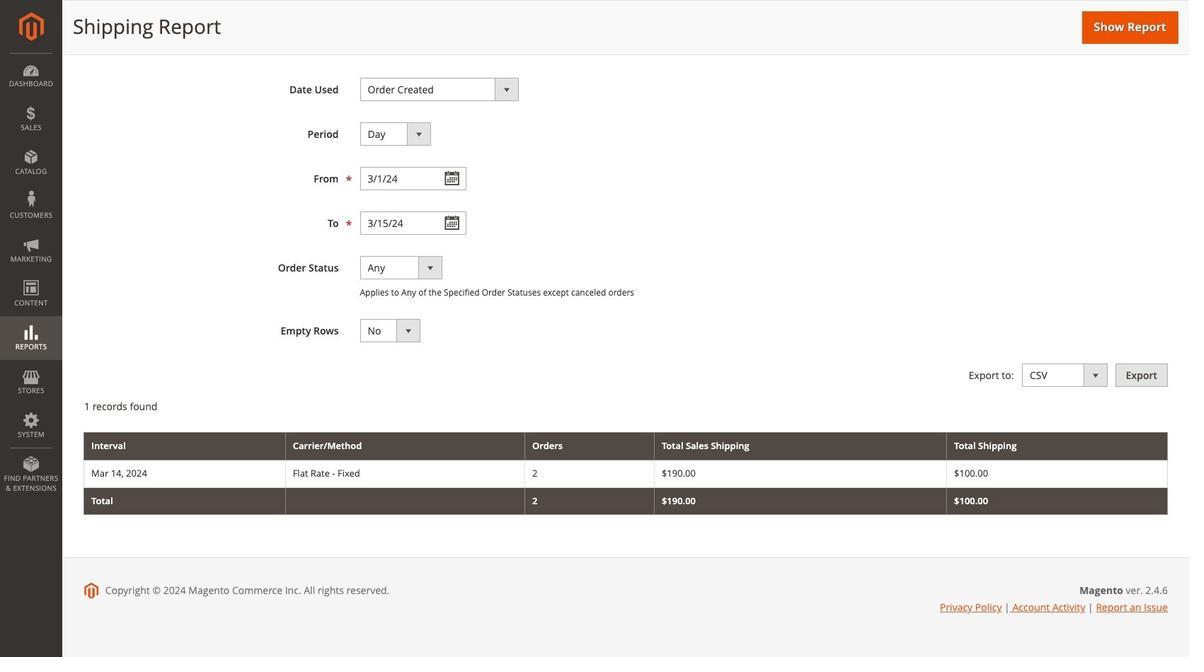 Task type: describe. For each thing, give the bounding box(es) containing it.
magento admin panel image
[[19, 12, 44, 41]]



Task type: locate. For each thing, give the bounding box(es) containing it.
None text field
[[360, 167, 466, 190], [360, 212, 466, 235], [360, 167, 466, 190], [360, 212, 466, 235]]

menu bar
[[0, 53, 62, 501]]



